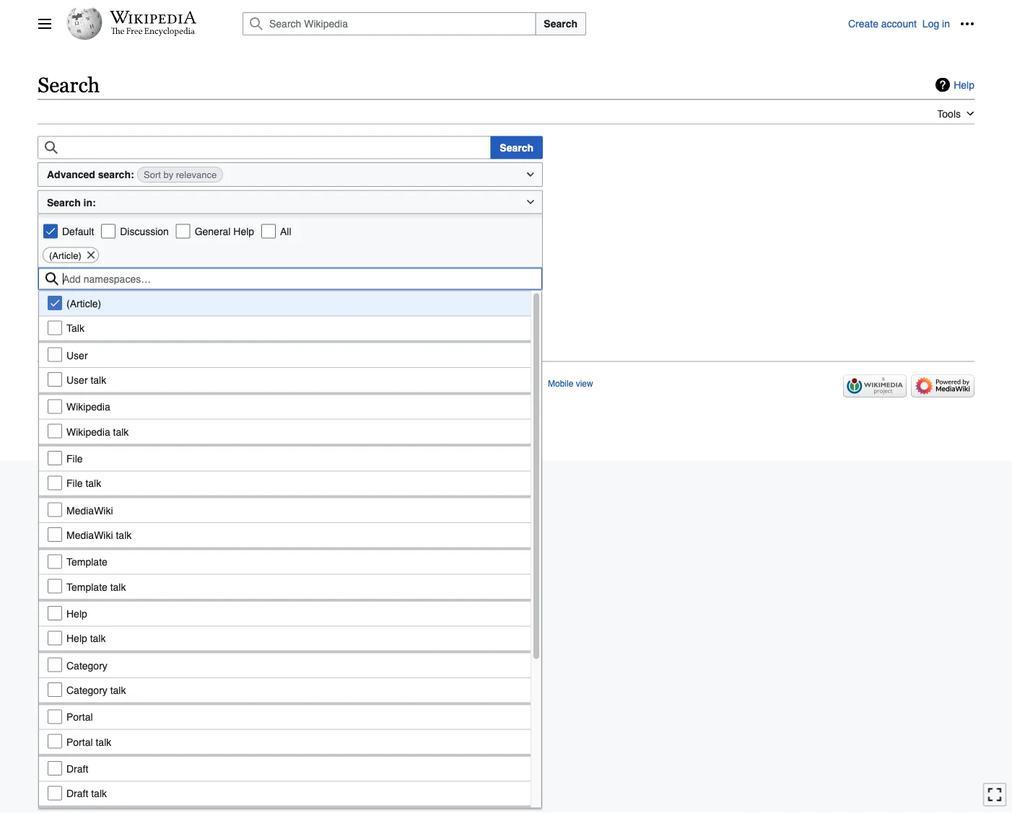 Task type: vqa. For each thing, say whether or not it's contained in the screenshot.
THE 'YOUR NOTICES' icon
no



Task type: describe. For each thing, give the bounding box(es) containing it.
privacy policy
[[38, 379, 91, 389]]

cookie statement link
[[472, 379, 539, 389]]

draft for draft talk
[[66, 788, 88, 800]]

check image for portal
[[48, 710, 62, 724]]

menu image
[[38, 17, 52, 31]]

Add namespaces… text field
[[38, 267, 542, 291]]

sort
[[144, 170, 161, 181]]

wikipedia for wikipedia
[[66, 401, 110, 413]]

search in: element
[[38, 190, 543, 214]]

draft for draft
[[66, 763, 88, 775]]

help right general
[[233, 226, 254, 237]]

check image for help
[[48, 606, 62, 621]]

category for category
[[66, 660, 107, 671]]

template for template
[[66, 556, 107, 568]]

account
[[881, 18, 917, 30]]

template talk
[[66, 581, 126, 593]]

sort by relevance
[[144, 170, 217, 181]]

option inside list box
[[39, 806, 531, 814]]

privacy
[[38, 379, 66, 389]]

create account log in
[[848, 18, 950, 30]]

wikipedia talk
[[66, 426, 129, 437]]

about
[[99, 379, 122, 389]]

0 vertical spatial search button
[[535, 12, 586, 35]]

list box containing (article)
[[38, 291, 542, 814]]

talk for user talk
[[91, 374, 106, 386]]

check image for general help
[[176, 224, 190, 239]]

search:
[[98, 169, 134, 181]]

search in:
[[47, 197, 96, 208]]

create
[[848, 18, 879, 30]]

none search field inside search 'main content'
[[38, 136, 491, 159]]

view
[[576, 379, 593, 389]]

talk for draft talk
[[91, 788, 107, 800]]

tools
[[937, 108, 961, 120]]

help talk
[[66, 633, 106, 644]]

talk for category talk
[[110, 685, 126, 696]]

check image for file
[[48, 451, 62, 465]]

fullscreen image
[[988, 788, 1002, 802]]

search inside "search field"
[[544, 18, 578, 30]]

search inside dropdown button
[[47, 197, 81, 208]]

log in link
[[923, 18, 950, 30]]

powered by mediawiki image
[[911, 375, 975, 397]]

wikipedia image
[[110, 11, 196, 24]]

remove image
[[86, 248, 96, 262]]

category for category talk
[[66, 685, 107, 696]]

about wikipedia
[[99, 379, 162, 389]]

general help
[[195, 226, 254, 237]]

check image for user
[[48, 347, 62, 362]]

footer containing privacy policy
[[38, 361, 975, 402]]

advanced
[[47, 169, 95, 181]]

file for file talk
[[66, 478, 83, 489]]

check image for category talk
[[48, 683, 62, 697]]

category talk
[[66, 685, 126, 696]]

help link
[[936, 78, 975, 92]]

the free encyclopedia image
[[111, 27, 195, 37]]

portal for portal talk
[[66, 736, 93, 748]]

about wikipedia link
[[99, 379, 162, 389]]

portal for portal
[[66, 711, 93, 723]]

Search Wikipedia search field
[[243, 12, 536, 35]]

portal talk
[[66, 736, 111, 748]]

help up help talk
[[66, 608, 87, 620]]

user for user
[[66, 349, 88, 361]]



Task type: locate. For each thing, give the bounding box(es) containing it.
category up the category talk
[[66, 660, 107, 671]]

0 vertical spatial category
[[66, 660, 107, 671]]

2 mediawiki from the top
[[66, 529, 113, 541]]

check image
[[43, 224, 58, 239], [101, 224, 116, 239], [176, 224, 190, 239], [261, 224, 276, 239], [48, 372, 62, 387], [48, 399, 62, 414], [48, 451, 62, 465], [48, 476, 62, 490], [48, 503, 62, 517], [48, 527, 62, 542], [48, 761, 62, 776]]

talk for file talk
[[86, 478, 101, 489]]

check image for wikipedia
[[48, 399, 62, 414]]

advanced search: element
[[38, 162, 543, 187]]

talk down mediawiki talk
[[110, 581, 126, 593]]

category
[[66, 660, 107, 671], [66, 685, 107, 696]]

privacy policy link
[[38, 379, 91, 389]]

mediawiki
[[66, 504, 113, 516], [66, 529, 113, 541]]

talk up portal talk
[[110, 685, 126, 696]]

help up tools
[[954, 79, 975, 91]]

search in: button
[[38, 190, 543, 214]]

wikipedia for wikipedia talk
[[66, 426, 110, 437]]

5 check image from the top
[[48, 554, 62, 569]]

talk for help talk
[[90, 633, 106, 644]]

check image for category
[[48, 658, 62, 672]]

log in and more options image
[[960, 17, 975, 31]]

portal up portal talk
[[66, 711, 93, 723]]

check image for draft talk
[[48, 786, 62, 801]]

list box
[[38, 291, 542, 814]]

1 vertical spatial mediawiki
[[66, 529, 113, 541]]

cookie
[[472, 379, 499, 389]]

8 check image from the top
[[48, 631, 62, 645]]

mobile
[[548, 379, 573, 389]]

discussion
[[120, 226, 169, 237]]

advanced search:
[[47, 169, 134, 181]]

mobile view
[[548, 379, 593, 389]]

None search field
[[38, 136, 491, 159]]

check image
[[48, 296, 62, 310], [48, 320, 62, 335], [48, 347, 62, 362], [48, 424, 62, 438], [48, 554, 62, 569], [48, 579, 62, 594], [48, 606, 62, 621], [48, 631, 62, 645], [48, 658, 62, 672], [48, 683, 62, 697], [48, 710, 62, 724], [48, 734, 62, 749], [48, 786, 62, 801]]

10 check image from the top
[[48, 683, 62, 697]]

check image for portal talk
[[48, 734, 62, 749]]

1 vertical spatial file
[[66, 478, 83, 489]]

0 vertical spatial (article)
[[49, 250, 81, 261]]

search button
[[535, 12, 586, 35], [490, 136, 543, 159]]

7 check image from the top
[[48, 606, 62, 621]]

0 vertical spatial wikipedia
[[124, 379, 162, 389]]

12 check image from the top
[[48, 734, 62, 749]]

1 draft from the top
[[66, 763, 88, 775]]

help up the category talk
[[66, 633, 87, 644]]

check image for template talk
[[48, 579, 62, 594]]

mediawiki up mediawiki talk
[[66, 504, 113, 516]]

portal up draft talk
[[66, 736, 93, 748]]

2 template from the top
[[66, 581, 107, 593]]

draft
[[66, 763, 88, 775], [66, 788, 88, 800]]

talk for template talk
[[110, 581, 126, 593]]

(article)
[[49, 250, 81, 261], [66, 298, 101, 309]]

1 vertical spatial portal
[[66, 736, 93, 748]]

template up help talk
[[66, 581, 107, 593]]

check image for user talk
[[48, 372, 62, 387]]

check image for mediawiki
[[48, 503, 62, 517]]

check image for wikipedia talk
[[48, 424, 62, 438]]

cookie statement
[[472, 379, 539, 389]]

statement
[[501, 379, 539, 389]]

file down wikipedia talk
[[66, 478, 83, 489]]

mediawiki for mediawiki talk
[[66, 529, 113, 541]]

1 user from the top
[[66, 349, 88, 361]]

user up user talk
[[66, 349, 88, 361]]

talk for mediawiki talk
[[116, 529, 132, 541]]

1 vertical spatial search button
[[490, 136, 543, 159]]

search
[[544, 18, 578, 30], [38, 73, 100, 97], [500, 142, 534, 154], [47, 197, 81, 208]]

talk up template talk
[[116, 529, 132, 541]]

2 vertical spatial wikipedia
[[66, 426, 110, 437]]

6 check image from the top
[[48, 579, 62, 594]]

3 check image from the top
[[48, 347, 62, 362]]

1 vertical spatial user
[[66, 374, 88, 386]]

relevance
[[176, 170, 217, 181]]

check image for mediawiki talk
[[48, 527, 62, 542]]

template up template talk
[[66, 556, 107, 568]]

talk down wikipedia talk
[[86, 478, 101, 489]]

mediawiki talk
[[66, 529, 132, 541]]

check image for draft
[[48, 761, 62, 776]]

file for file
[[66, 453, 83, 464]]

default
[[62, 226, 94, 237]]

(article) up talk
[[66, 298, 101, 309]]

file up file talk
[[66, 453, 83, 464]]

1 portal from the top
[[66, 711, 93, 723]]

search main content
[[32, 65, 980, 325]]

create account link
[[848, 18, 917, 30]]

(article) left remove "icon"
[[49, 250, 81, 261]]

talk up the category talk
[[90, 633, 106, 644]]

general
[[195, 226, 231, 237]]

1 vertical spatial wikipedia
[[66, 401, 110, 413]]

footer
[[38, 361, 975, 402]]

search button inside 'main content'
[[490, 136, 543, 159]]

wikipedia
[[124, 379, 162, 389], [66, 401, 110, 413], [66, 426, 110, 437]]

user
[[66, 349, 88, 361], [66, 374, 88, 386]]

category down help talk
[[66, 685, 107, 696]]

13 check image from the top
[[48, 786, 62, 801]]

0 vertical spatial portal
[[66, 711, 93, 723]]

file talk
[[66, 478, 101, 489]]

by
[[163, 170, 173, 181]]

check image for all
[[261, 224, 276, 239]]

personal tools navigation
[[848, 12, 979, 35]]

check image for template
[[48, 554, 62, 569]]

user talk
[[66, 374, 106, 386]]

1 mediawiki from the top
[[66, 504, 113, 516]]

2 user from the top
[[66, 374, 88, 386]]

2 category from the top
[[66, 685, 107, 696]]

9 check image from the top
[[48, 658, 62, 672]]

0 vertical spatial file
[[66, 453, 83, 464]]

draft up draft talk
[[66, 763, 88, 775]]

portal
[[66, 711, 93, 723], [66, 736, 93, 748]]

1 vertical spatial category
[[66, 685, 107, 696]]

0 vertical spatial user
[[66, 349, 88, 361]]

talk right 'policy'
[[91, 374, 106, 386]]

mediawiki for mediawiki
[[66, 504, 113, 516]]

mobile view link
[[548, 379, 593, 389]]

talk
[[91, 374, 106, 386], [113, 426, 129, 437], [86, 478, 101, 489], [116, 529, 132, 541], [110, 581, 126, 593], [90, 633, 106, 644], [110, 685, 126, 696], [96, 736, 111, 748], [91, 788, 107, 800]]

0 vertical spatial mediawiki
[[66, 504, 113, 516]]

2 portal from the top
[[66, 736, 93, 748]]

talk down the category talk
[[96, 736, 111, 748]]

talk down about wikipedia link
[[113, 426, 129, 437]]

Search search field
[[225, 12, 848, 35]]

check image for help talk
[[48, 631, 62, 645]]

policy
[[68, 379, 91, 389]]

template
[[66, 556, 107, 568], [66, 581, 107, 593]]

option
[[39, 806, 531, 814]]

in
[[942, 18, 950, 30]]

check image for file talk
[[48, 476, 62, 490]]

0 vertical spatial template
[[66, 556, 107, 568]]

mediawiki down file talk
[[66, 529, 113, 541]]

help
[[954, 79, 975, 91], [233, 226, 254, 237], [66, 608, 87, 620], [66, 633, 87, 644]]

1 category from the top
[[66, 660, 107, 671]]

1 template from the top
[[66, 556, 107, 568]]

talk for portal talk
[[96, 736, 111, 748]]

2 check image from the top
[[48, 320, 62, 335]]

user for user talk
[[66, 374, 88, 386]]

0 vertical spatial draft
[[66, 763, 88, 775]]

(article) inside search 'main content'
[[49, 250, 81, 261]]

in:
[[83, 197, 96, 208]]

1 vertical spatial template
[[66, 581, 107, 593]]

draft talk
[[66, 788, 107, 800]]

all
[[280, 226, 291, 237]]

check image for talk
[[48, 320, 62, 335]]

4 check image from the top
[[48, 424, 62, 438]]

talk down portal talk
[[91, 788, 107, 800]]

file
[[66, 453, 83, 464], [66, 478, 83, 489]]

template for template talk
[[66, 581, 107, 593]]

2 draft from the top
[[66, 788, 88, 800]]

talk
[[66, 322, 84, 334]]

1 file from the top
[[66, 453, 83, 464]]

11 check image from the top
[[48, 710, 62, 724]]

log
[[923, 18, 939, 30]]

draft down portal talk
[[66, 788, 88, 800]]

wikimedia foundation image
[[843, 375, 907, 397]]

2 file from the top
[[66, 478, 83, 489]]

talk for wikipedia talk
[[113, 426, 129, 437]]

1 check image from the top
[[48, 296, 62, 310]]

user right privacy
[[66, 374, 88, 386]]

1 vertical spatial draft
[[66, 788, 88, 800]]

1 vertical spatial (article)
[[66, 298, 101, 309]]

check image for discussion
[[101, 224, 116, 239]]



